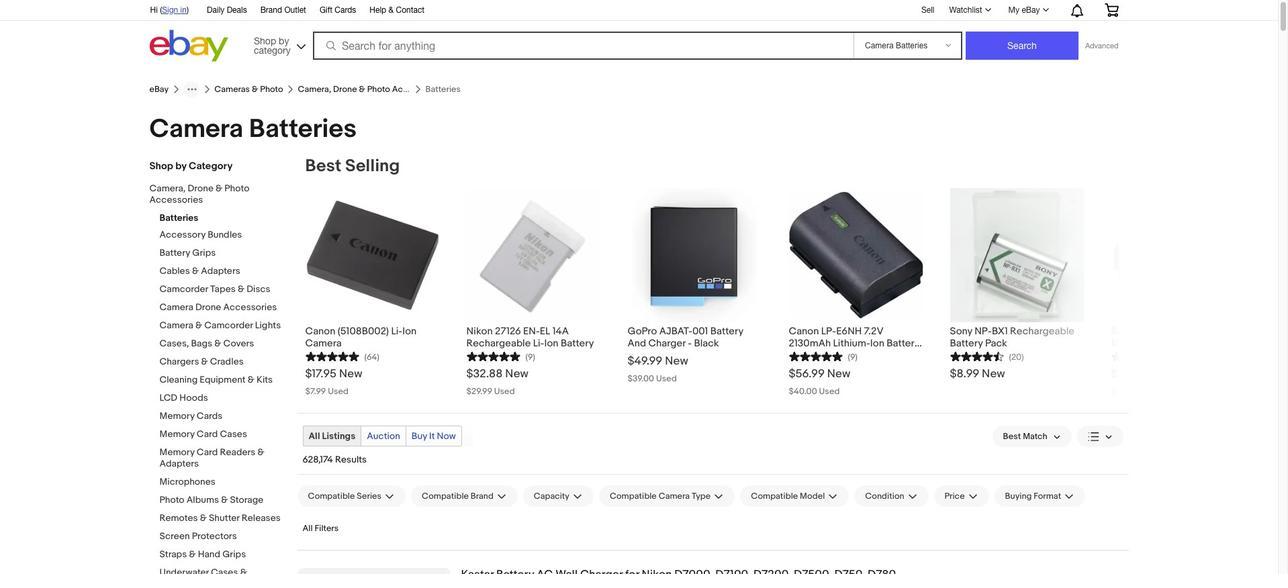 Task type: vqa. For each thing, say whether or not it's contained in the screenshot.
canon inside the Canon (5108B002) Li-Ion Camera
yes



Task type: describe. For each thing, give the bounding box(es) containing it.
0 vertical spatial camcorder
[[160, 284, 208, 295]]

by for category
[[279, 35, 289, 46]]

$39.00
[[628, 374, 654, 384]]

cables & adapters link
[[160, 265, 287, 278]]

rechargeable inside "sony np-bx1 rechargeable battery pack"
[[1010, 325, 1075, 338]]

outlet
[[284, 5, 306, 15]]

shop by category button
[[248, 30, 308, 59]]

4.9 out of 5 stars image for $32.88
[[467, 350, 520, 363]]

compatible series
[[308, 491, 382, 502]]

price button
[[934, 486, 989, 507]]

watchlist
[[950, 5, 983, 15]]

(9) for $56.99 new
[[848, 352, 858, 363]]

format
[[1034, 491, 1062, 502]]

(9) link for $32.88
[[467, 350, 535, 363]]

ion inside canon (5108b002) li-ion camera
[[403, 325, 417, 338]]

buy it now
[[412, 431, 456, 442]]

1 vertical spatial camera, drone & photo accessories link
[[149, 183, 277, 207]]

canon lp-e6nh 7.2v 2130mah lithium-ion battery - 4132c002 link
[[789, 322, 923, 362]]

used for $32.88 new
[[494, 386, 515, 397]]

camera batteries
[[149, 114, 357, 145]]

ebay inside my ebay link
[[1022, 5, 1040, 15]]

all for all listings
[[309, 431, 320, 442]]

drone for camera, drone & photo accessories
[[333, 84, 357, 95]]

camera down cables
[[160, 302, 193, 313]]

new for $56.99 new $40.00 used
[[827, 367, 851, 381]]

shop for shop by category
[[149, 160, 173, 173]]

used for $19.99 new
[[1137, 386, 1158, 397]]

condition
[[865, 491, 905, 502]]

cases, bags & covers link
[[160, 338, 287, 351]]

buying format button
[[995, 486, 1086, 507]]

cables
[[160, 265, 190, 277]]

all for all filters
[[303, 523, 313, 534]]

sell
[[922, 5, 935, 15]]

1 vertical spatial adapters
[[160, 458, 199, 470]]

listings
[[322, 431, 356, 442]]

microphones link
[[160, 476, 287, 489]]

hi ( sign in )
[[150, 5, 189, 15]]

none submit inside shop by category banner
[[966, 32, 1079, 60]]

lithium- inside sony np-fw50 lithium-ion 1020 mah rechargeable battery
[[1183, 325, 1220, 338]]

1 horizontal spatial adapters
[[201, 265, 240, 277]]

sony np-bx1 rechargeable battery pack
[[950, 325, 1075, 350]]

best match button
[[993, 426, 1072, 447]]

camera inside canon (5108b002) li-ion camera
[[305, 337, 342, 350]]

drone for camera, drone & photo accessories batteries accessory bundles battery grips cables & adapters camcorder tapes & discs camera drone accessories camera & camcorder lights cases, bags & covers chargers & cradles cleaning equipment & kits lcd hoods memory cards memory card cases memory card readers & adapters microphones photo albums & storage remotes & shutter releases screen protectors straps & hand grips
[[188, 183, 214, 194]]

ebay link
[[149, 84, 169, 95]]

filters
[[315, 523, 339, 534]]

buy it now link
[[406, 427, 461, 446]]

protectors
[[192, 531, 237, 542]]

pack
[[986, 337, 1008, 350]]

rechargeable inside the nikon 27126 en-el 14a rechargeable li-ion battery
[[467, 337, 531, 350]]

results
[[335, 454, 367, 466]]

my ebay link
[[1001, 2, 1055, 18]]

shop by category banner
[[143, 0, 1129, 65]]

$49.99
[[628, 355, 663, 368]]

new inside gopro ajbat-001 battery and charger - black $49.99 new $39.00 used
[[665, 355, 688, 368]]

(5108b002)
[[338, 325, 389, 338]]

27126
[[495, 325, 521, 338]]

cases
[[220, 429, 247, 440]]

lithium- inside canon lp-e6nh 7.2v 2130mah lithium-ion battery - 4132c002
[[833, 337, 870, 350]]

$56.99
[[789, 367, 825, 381]]

chargers & cradles link
[[160, 356, 287, 369]]

- inside gopro ajbat-001 battery and charger - black $49.99 new $39.00 used
[[688, 337, 692, 350]]

battery inside the nikon 27126 en-el 14a rechargeable li-ion battery
[[561, 337, 594, 350]]

sony np-fw50 lithium-ion 1020 mah rechargeable battery image
[[1112, 203, 1246, 308]]

camera up shop by category
[[149, 114, 243, 145]]

camera drone accessories link
[[160, 302, 287, 314]]

cards inside "account" navigation
[[335, 5, 356, 15]]

4.9 out of 5 stars image for $17.95
[[305, 350, 359, 363]]

battery inside canon lp-e6nh 7.2v 2130mah lithium-ion battery - 4132c002
[[887, 337, 920, 350]]

gopro ajbat-001 battery and charger - black image
[[633, 188, 757, 322]]

account navigation
[[143, 0, 1129, 21]]

canon for $17.95 new
[[305, 325, 336, 338]]

kastar battery ac wall charger for nikon d7000, d7100, d7200, d7500, d750, d780 image
[[297, 568, 450, 574]]

1 card from the top
[[197, 429, 218, 440]]

$56.99 new $40.00 used
[[789, 367, 851, 397]]

rechargeable inside sony np-fw50 lithium-ion 1020 mah rechargeable battery
[[1159, 337, 1223, 350]]

- inside canon lp-e6nh 7.2v 2130mah lithium-ion battery - 4132c002
[[789, 349, 793, 362]]

lcd hoods link
[[160, 392, 287, 405]]

category
[[189, 160, 233, 173]]

$8.99 new
[[950, 367, 1005, 381]]

canon lp-e6nh 7.2v 2130mah lithium-ion battery - 4132c002
[[789, 325, 920, 362]]

sony for $8.99 new
[[950, 325, 973, 338]]

(
[[160, 5, 162, 15]]

2 vertical spatial drone
[[195, 302, 221, 313]]

sign in link
[[162, 5, 187, 15]]

compatible for compatible camera type
[[610, 491, 657, 502]]

all filters button
[[297, 518, 344, 539]]

canon for $56.99 new
[[789, 325, 819, 338]]

compatible camera type button
[[599, 486, 735, 507]]

black
[[694, 337, 719, 350]]

(20)
[[1009, 352, 1024, 363]]

compatible series button
[[297, 486, 406, 507]]

nikon
[[467, 325, 493, 338]]

my ebay
[[1009, 5, 1040, 15]]

hi
[[150, 5, 158, 15]]

capacity button
[[523, 486, 594, 507]]

camera & camcorder lights link
[[160, 320, 287, 333]]

nikon 27126 en-el 14a rechargeable li-ion battery link
[[467, 322, 601, 350]]

lcd
[[160, 392, 177, 404]]

gopro ajbat-001 battery and charger - black link
[[628, 322, 762, 350]]

el
[[540, 325, 550, 338]]

buying
[[1005, 491, 1032, 502]]

4.6 out of 5 stars image for $8.99 new
[[950, 350, 1004, 363]]

new for $17.95 new $7.99 used
[[339, 367, 362, 381]]

kits
[[257, 374, 273, 386]]

5 out of 5 stars image
[[789, 350, 843, 363]]

cradles
[[210, 356, 244, 367]]

gift
[[320, 5, 333, 15]]

camcorder tapes & discs link
[[160, 284, 287, 296]]

selling
[[345, 156, 400, 177]]

memory cards link
[[160, 410, 287, 423]]

canon (5108b002) li-ion camera link
[[305, 322, 440, 350]]

1 horizontal spatial camera, drone & photo accessories link
[[298, 84, 442, 95]]

best for best selling
[[305, 156, 341, 177]]

4.6 out of 5 stars image for $19.99 new
[[1112, 350, 1165, 363]]

bags
[[191, 338, 212, 349]]

screen
[[160, 531, 190, 542]]

camera up cases,
[[160, 320, 193, 331]]

14a
[[553, 325, 569, 338]]

category
[[254, 45, 291, 55]]

1020
[[1112, 337, 1133, 350]]

2130mah
[[789, 337, 831, 350]]

Search for anything text field
[[315, 33, 851, 58]]

new for $19.99 new $17.95 used
[[1146, 367, 1169, 381]]

new for $32.88 new $29.99 used
[[505, 367, 529, 381]]

compatible model
[[751, 491, 825, 502]]

1 memory from the top
[[160, 410, 195, 422]]

shop by category
[[254, 35, 291, 55]]

ion inside the nikon 27126 en-el 14a rechargeable li-ion battery
[[544, 337, 559, 350]]

1 horizontal spatial grips
[[222, 549, 246, 560]]

photo albums & storage link
[[160, 494, 287, 507]]

covers
[[223, 338, 254, 349]]

battery inside gopro ajbat-001 battery and charger - black $49.99 new $39.00 used
[[711, 325, 744, 338]]

gift cards
[[320, 5, 356, 15]]

all listings
[[309, 431, 356, 442]]

bx1
[[992, 325, 1008, 338]]

best match
[[1003, 431, 1048, 442]]

ion inside sony np-fw50 lithium-ion 1020 mah rechargeable battery
[[1220, 325, 1234, 338]]



Task type: locate. For each thing, give the bounding box(es) containing it.
your shopping cart image
[[1104, 3, 1120, 17]]

$17.95 inside $19.99 new $17.95 used
[[1112, 386, 1135, 397]]

best for best match
[[1003, 431, 1021, 442]]

4 compatible from the left
[[751, 491, 798, 502]]

0 horizontal spatial li-
[[391, 325, 403, 338]]

best inside dropdown button
[[1003, 431, 1021, 442]]

bundles
[[208, 229, 242, 241]]

(9) down the nikon 27126 en-el 14a rechargeable li-ion battery
[[526, 352, 535, 363]]

new right $32.88
[[505, 367, 529, 381]]

brand outlet link
[[260, 3, 306, 18]]

battery inside sony np-fw50 lithium-ion 1020 mah rechargeable battery
[[1112, 349, 1145, 362]]

$19.99
[[1112, 367, 1143, 381]]

0 vertical spatial $17.95
[[305, 367, 337, 381]]

shop left category
[[149, 160, 173, 173]]

1 vertical spatial memory
[[160, 429, 195, 440]]

compatible for compatible brand
[[422, 491, 469, 502]]

nikon 27126 en-el 14a rechargeable li-ion battery image
[[467, 188, 601, 322]]

0 horizontal spatial brand
[[260, 5, 282, 15]]

ajbat-
[[660, 325, 693, 338]]

compatible brand
[[422, 491, 494, 502]]

by down brand outlet link
[[279, 35, 289, 46]]

rechargeable up (20)
[[1010, 325, 1075, 338]]

cameras & photo link
[[214, 84, 283, 95]]

compatible for compatible model
[[751, 491, 798, 502]]

1 horizontal spatial brand
[[471, 491, 494, 502]]

0 vertical spatial card
[[197, 429, 218, 440]]

microphones
[[160, 476, 216, 488]]

batteries
[[249, 114, 357, 145], [160, 212, 198, 224]]

straps & hand grips link
[[160, 549, 287, 562]]

battery grips link
[[160, 247, 287, 260]]

1 horizontal spatial shop
[[254, 35, 276, 46]]

$19.99 new $17.95 used
[[1112, 367, 1169, 397]]

camera, drone & photo accessories link
[[298, 84, 442, 95], [149, 183, 277, 207]]

li- right "(5108b002)"
[[391, 325, 403, 338]]

0 horizontal spatial by
[[175, 160, 187, 173]]

1 vertical spatial shop
[[149, 160, 173, 173]]

by left category
[[175, 160, 187, 173]]

1 vertical spatial all
[[303, 523, 313, 534]]

1 vertical spatial accessories
[[149, 194, 203, 206]]

sony inside sony np-fw50 lithium-ion 1020 mah rechargeable battery
[[1112, 325, 1134, 338]]

accessory
[[160, 229, 206, 241]]

0 vertical spatial batteries
[[249, 114, 357, 145]]

battery right the el
[[561, 337, 594, 350]]

0 horizontal spatial batteries
[[160, 212, 198, 224]]

1 vertical spatial drone
[[188, 183, 214, 194]]

used right $29.99
[[494, 386, 515, 397]]

0 horizontal spatial camera, drone & photo accessories link
[[149, 183, 277, 207]]

001
[[693, 325, 708, 338]]

0 horizontal spatial $17.95
[[305, 367, 337, 381]]

and
[[628, 337, 646, 350]]

batteries up the accessory
[[160, 212, 198, 224]]

best left match
[[1003, 431, 1021, 442]]

new inside the $17.95 new $7.99 used
[[339, 367, 362, 381]]

$8.99
[[950, 367, 980, 381]]

0 horizontal spatial (9)
[[526, 352, 535, 363]]

(9) link up $56.99
[[789, 350, 858, 363]]

np- for $19.99 new
[[1136, 325, 1153, 338]]

used inside gopro ajbat-001 battery and charger - black $49.99 new $39.00 used
[[656, 374, 677, 384]]

np- right 1020
[[1136, 325, 1153, 338]]

ion right e6nh
[[870, 337, 885, 350]]

new for $8.99 new
[[982, 367, 1005, 381]]

np- for $8.99 new
[[975, 325, 992, 338]]

adapters up microphones
[[160, 458, 199, 470]]

used right $40.00
[[819, 386, 840, 397]]

lp-
[[821, 325, 837, 338]]

1 horizontal spatial -
[[789, 349, 793, 362]]

0 horizontal spatial sony
[[950, 325, 973, 338]]

1 horizontal spatial rechargeable
[[1010, 325, 1075, 338]]

best
[[305, 156, 341, 177], [1003, 431, 1021, 442]]

shop by category
[[149, 160, 233, 173]]

used right $7.99
[[328, 386, 349, 397]]

1 horizontal spatial li-
[[533, 337, 544, 350]]

1 vertical spatial ebay
[[149, 84, 169, 95]]

canon (5108b002) li-ion camera image
[[305, 188, 440, 322]]

view: list view image
[[1088, 430, 1113, 444]]

daily deals
[[207, 5, 247, 15]]

1 horizontal spatial (9) link
[[789, 350, 858, 363]]

- left 001
[[688, 337, 692, 350]]

sony inside "sony np-bx1 rechargeable battery pack"
[[950, 325, 973, 338]]

compatible for compatible series
[[308, 491, 355, 502]]

None submit
[[966, 32, 1079, 60]]

deals
[[227, 5, 247, 15]]

battery right 7.2v
[[887, 337, 920, 350]]

buy
[[412, 431, 427, 442]]

&
[[389, 5, 394, 15], [252, 84, 258, 95], [359, 84, 365, 95], [216, 183, 223, 194], [192, 265, 199, 277], [238, 284, 245, 295], [195, 320, 202, 331], [214, 338, 221, 349], [201, 356, 208, 367], [248, 374, 255, 386], [258, 447, 264, 458], [221, 494, 228, 506], [200, 513, 207, 524], [189, 549, 196, 560]]

shop for shop by category
[[254, 35, 276, 46]]

& inside "account" navigation
[[389, 5, 394, 15]]

0 vertical spatial brand
[[260, 5, 282, 15]]

1 horizontal spatial accessories
[[223, 302, 277, 313]]

2 sony from the left
[[1112, 325, 1134, 338]]

(9) link up $32.88
[[467, 350, 535, 363]]

by inside the camera batteries "main content"
[[175, 160, 187, 173]]

$32.88 new $29.99 used
[[467, 367, 529, 397]]

new inside $19.99 new $17.95 used
[[1146, 367, 1169, 381]]

0 horizontal spatial 4.6 out of 5 stars image
[[950, 350, 1004, 363]]

camera, inside camera, drone & photo accessories batteries accessory bundles battery grips cables & adapters camcorder tapes & discs camera drone accessories camera & camcorder lights cases, bags & covers chargers & cradles cleaning equipment & kits lcd hoods memory cards memory card cases memory card readers & adapters microphones photo albums & storage remotes & shutter releases screen protectors straps & hand grips
[[149, 183, 186, 194]]

2 vertical spatial accessories
[[223, 302, 277, 313]]

0 horizontal spatial accessories
[[149, 194, 203, 206]]

np- inside sony np-fw50 lithium-ion 1020 mah rechargeable battery
[[1136, 325, 1153, 338]]

4132c002
[[795, 349, 842, 362]]

1 vertical spatial brand
[[471, 491, 494, 502]]

$17.95 new $7.99 used
[[305, 367, 362, 397]]

(9) link for $56.99
[[789, 350, 858, 363]]

1 vertical spatial best
[[1003, 431, 1021, 442]]

gopro ajbat-001 battery and charger - black $49.99 new $39.00 used
[[628, 325, 744, 384]]

storage
[[230, 494, 264, 506]]

lights
[[255, 320, 281, 331]]

2 compatible from the left
[[422, 491, 469, 502]]

1 4.9 out of 5 stars image from the left
[[305, 350, 359, 363]]

new inside $56.99 new $40.00 used
[[827, 367, 851, 381]]

camcorder down camera drone accessories link
[[204, 320, 253, 331]]

li- left 14a
[[533, 337, 544, 350]]

li-
[[391, 325, 403, 338], [533, 337, 544, 350]]

1 horizontal spatial 4.9 out of 5 stars image
[[467, 350, 520, 363]]

daily deals link
[[207, 3, 247, 18]]

0 horizontal spatial -
[[688, 337, 692, 350]]

best left the selling
[[305, 156, 341, 177]]

np- inside "sony np-bx1 rechargeable battery pack"
[[975, 325, 992, 338]]

new down charger
[[665, 355, 688, 368]]

4.9 out of 5 stars image
[[305, 350, 359, 363], [467, 350, 520, 363]]

1 horizontal spatial canon
[[789, 325, 819, 338]]

4.9 out of 5 stars image up the $17.95 new $7.99 used
[[305, 350, 359, 363]]

(9) down e6nh
[[848, 352, 858, 363]]

now
[[437, 431, 456, 442]]

1 vertical spatial card
[[197, 447, 218, 458]]

screen protectors link
[[160, 531, 287, 544]]

camcorder down cables
[[160, 284, 208, 295]]

camera, for camera, drone & photo accessories
[[298, 84, 331, 95]]

0 vertical spatial camera,
[[298, 84, 331, 95]]

1 horizontal spatial (9)
[[848, 352, 858, 363]]

brand inside "account" navigation
[[260, 5, 282, 15]]

0 horizontal spatial (9) link
[[467, 350, 535, 363]]

photo
[[260, 84, 283, 95], [367, 84, 390, 95], [225, 183, 250, 194], [160, 494, 184, 506]]

2 vertical spatial memory
[[160, 447, 195, 458]]

rechargeable
[[1010, 325, 1075, 338], [467, 337, 531, 350], [1159, 337, 1223, 350]]

)
[[187, 5, 189, 15]]

equipment
[[200, 374, 246, 386]]

3 memory from the top
[[160, 447, 195, 458]]

rechargeable up $32.88
[[467, 337, 531, 350]]

1 np- from the left
[[975, 325, 992, 338]]

li- inside canon (5108b002) li-ion camera
[[391, 325, 403, 338]]

0 horizontal spatial grips
[[192, 247, 216, 259]]

1 sony from the left
[[950, 325, 973, 338]]

0 horizontal spatial rechargeable
[[467, 337, 531, 350]]

battery inside "sony np-bx1 rechargeable battery pack"
[[950, 337, 983, 350]]

camera up the $17.95 new $7.99 used
[[305, 337, 342, 350]]

used inside $56.99 new $40.00 used
[[819, 386, 840, 397]]

help & contact
[[370, 5, 425, 15]]

camera batteries main content
[[139, 76, 1262, 574]]

new down 4132c002
[[827, 367, 851, 381]]

1 vertical spatial cards
[[197, 410, 223, 422]]

1 vertical spatial by
[[175, 160, 187, 173]]

1 horizontal spatial lithium-
[[1183, 325, 1220, 338]]

0 vertical spatial grips
[[192, 247, 216, 259]]

fw50
[[1153, 325, 1180, 338]]

2 memory from the top
[[160, 429, 195, 440]]

0 horizontal spatial adapters
[[160, 458, 199, 470]]

help & contact link
[[370, 3, 425, 18]]

camera inside "dropdown button"
[[659, 491, 690, 502]]

sony
[[950, 325, 973, 338], [1112, 325, 1134, 338]]

used down "$19.99"
[[1137, 386, 1158, 397]]

grips down screen protectors link
[[222, 549, 246, 560]]

2 card from the top
[[197, 447, 218, 458]]

tapes
[[210, 284, 236, 295]]

2 horizontal spatial rechargeable
[[1159, 337, 1223, 350]]

1 horizontal spatial $17.95
[[1112, 386, 1135, 397]]

ebay inside the camera batteries "main content"
[[149, 84, 169, 95]]

1 horizontal spatial 4.6 out of 5 stars image
[[1112, 350, 1165, 363]]

1 vertical spatial batteries
[[160, 212, 198, 224]]

2 canon from the left
[[789, 325, 819, 338]]

compatible camera type
[[610, 491, 711, 502]]

shop inside the shop by category
[[254, 35, 276, 46]]

memory
[[160, 410, 195, 422], [160, 429, 195, 440], [160, 447, 195, 458]]

battery left pack
[[950, 337, 983, 350]]

accessories for camera, drone & photo accessories
[[392, 84, 442, 95]]

1 horizontal spatial ebay
[[1022, 5, 1040, 15]]

card down 'memory cards' link
[[197, 429, 218, 440]]

compatible brand button
[[411, 486, 518, 507]]

1 canon from the left
[[305, 325, 336, 338]]

auction link
[[362, 427, 406, 446]]

used inside $19.99 new $17.95 used
[[1137, 386, 1158, 397]]

all up 628,174
[[309, 431, 320, 442]]

4.9 out of 5 stars image up $32.88
[[467, 350, 520, 363]]

2 horizontal spatial accessories
[[392, 84, 442, 95]]

1 horizontal spatial best
[[1003, 431, 1021, 442]]

gopro
[[628, 325, 657, 338]]

cameras & photo
[[214, 84, 283, 95]]

0 horizontal spatial np-
[[975, 325, 992, 338]]

canon lp-e6nh 7.2v 2130mah lithium-ion battery - 4132c002 image
[[789, 192, 923, 319]]

used inside the '$32.88 new $29.99 used'
[[494, 386, 515, 397]]

capacity
[[534, 491, 570, 502]]

grips down accessory bundles link
[[192, 247, 216, 259]]

0 vertical spatial shop
[[254, 35, 276, 46]]

0 vertical spatial cards
[[335, 5, 356, 15]]

sony up (20) link
[[950, 325, 973, 338]]

0 vertical spatial ebay
[[1022, 5, 1040, 15]]

used for $17.95 new
[[328, 386, 349, 397]]

canon inside canon (5108b002) li-ion camera
[[305, 325, 336, 338]]

canon (5108b002) li-ion camera
[[305, 325, 417, 350]]

sony for $19.99 new
[[1112, 325, 1134, 338]]

remotes & shutter releases link
[[160, 513, 287, 525]]

ion right "(5108b002)"
[[403, 325, 417, 338]]

advanced
[[1086, 42, 1119, 50]]

cleaning
[[160, 374, 198, 386]]

canon inside canon lp-e6nh 7.2v 2130mah lithium-ion battery - 4132c002
[[789, 325, 819, 338]]

shop inside the camera batteries "main content"
[[149, 160, 173, 173]]

0 horizontal spatial shop
[[149, 160, 173, 173]]

adapters down battery grips link
[[201, 265, 240, 277]]

1 horizontal spatial camera,
[[298, 84, 331, 95]]

new down (20) link
[[982, 367, 1005, 381]]

cameras
[[214, 84, 250, 95]]

2 (9) link from the left
[[789, 350, 858, 363]]

1 (9) link from the left
[[467, 350, 535, 363]]

used for $56.99 new
[[819, 386, 840, 397]]

0 horizontal spatial best
[[305, 156, 341, 177]]

camera left type
[[659, 491, 690, 502]]

shop down brand outlet link
[[254, 35, 276, 46]]

battery up cables
[[160, 247, 190, 259]]

brand
[[260, 5, 282, 15], [471, 491, 494, 502]]

in
[[180, 5, 187, 15]]

nikon 27126 en-el 14a rechargeable li-ion battery
[[467, 325, 594, 350]]

discs
[[247, 284, 271, 295]]

0 horizontal spatial camera,
[[149, 183, 186, 194]]

0 vertical spatial adapters
[[201, 265, 240, 277]]

cards right gift
[[335, 5, 356, 15]]

sony np-bx1 rechargeable battery pack link
[[950, 322, 1085, 350]]

new inside the '$32.88 new $29.99 used'
[[505, 367, 529, 381]]

card down memory card cases link
[[197, 447, 218, 458]]

li- inside the nikon 27126 en-el 14a rechargeable li-ion battery
[[533, 337, 544, 350]]

releases
[[242, 513, 281, 524]]

rechargeable right mah
[[1159, 337, 1223, 350]]

2 4.6 out of 5 stars image from the left
[[1112, 350, 1165, 363]]

batteries up the best selling
[[249, 114, 357, 145]]

1 (9) from the left
[[526, 352, 535, 363]]

0 vertical spatial accessories
[[392, 84, 442, 95]]

brand inside "dropdown button"
[[471, 491, 494, 502]]

4.6 out of 5 stars image up $8.99 new
[[950, 350, 1004, 363]]

new down the (64) "link"
[[339, 367, 362, 381]]

1 horizontal spatial by
[[279, 35, 289, 46]]

cases,
[[160, 338, 189, 349]]

1 vertical spatial camcorder
[[204, 320, 253, 331]]

battery right 001
[[711, 325, 744, 338]]

match
[[1023, 431, 1048, 442]]

0 vertical spatial best
[[305, 156, 341, 177]]

hoods
[[180, 392, 208, 404]]

accessories for camera, drone & photo accessories batteries accessory bundles battery grips cables & adapters camcorder tapes & discs camera drone accessories camera & camcorder lights cases, bags & covers chargers & cradles cleaning equipment & kits lcd hoods memory cards memory card cases memory card readers & adapters microphones photo albums & storage remotes & shutter releases screen protectors straps & hand grips
[[149, 194, 203, 206]]

camera, drone & photo accessories
[[298, 84, 442, 95]]

canon left 'lp-'
[[789, 325, 819, 338]]

1 horizontal spatial sony
[[1112, 325, 1134, 338]]

canon up the (64) "link"
[[305, 325, 336, 338]]

0 horizontal spatial cards
[[197, 410, 223, 422]]

$17.95 down "$19.99"
[[1112, 386, 1135, 397]]

- up $56.99
[[789, 349, 793, 362]]

1 compatible from the left
[[308, 491, 355, 502]]

$29.99
[[467, 386, 492, 397]]

2 (9) from the left
[[848, 352, 858, 363]]

new right "$19.99"
[[1146, 367, 1169, 381]]

remotes
[[160, 513, 198, 524]]

4.6 out of 5 stars image
[[950, 350, 1004, 363], [1112, 350, 1165, 363]]

$17.95 inside the $17.95 new $7.99 used
[[305, 367, 337, 381]]

ion right fw50
[[1220, 325, 1234, 338]]

sony np-bx1 rechargeable battery pack image
[[950, 188, 1085, 322]]

0 horizontal spatial ebay
[[149, 84, 169, 95]]

0 vertical spatial by
[[279, 35, 289, 46]]

type
[[692, 491, 711, 502]]

(20) link
[[950, 350, 1024, 363]]

(9) for $32.88 new
[[526, 352, 535, 363]]

-
[[688, 337, 692, 350], [789, 349, 793, 362]]

1 vertical spatial $17.95
[[1112, 386, 1135, 397]]

camera, down shop by category
[[149, 183, 186, 194]]

0 horizontal spatial lithium-
[[833, 337, 870, 350]]

ebay
[[1022, 5, 1040, 15], [149, 84, 169, 95]]

0 vertical spatial all
[[309, 431, 320, 442]]

1 4.6 out of 5 stars image from the left
[[950, 350, 1004, 363]]

0 vertical spatial drone
[[333, 84, 357, 95]]

readers
[[220, 447, 255, 458]]

daily
[[207, 5, 225, 15]]

all left filters
[[303, 523, 313, 534]]

$17.95 up $7.99
[[305, 367, 337, 381]]

4.6 out of 5 stars image up "$19.99"
[[1112, 350, 1165, 363]]

628,174
[[303, 454, 333, 466]]

0 vertical spatial camera, drone & photo accessories link
[[298, 84, 442, 95]]

camera, drone & photo accessories batteries accessory bundles battery grips cables & adapters camcorder tapes & discs camera drone accessories camera & camcorder lights cases, bags & covers chargers & cradles cleaning equipment & kits lcd hoods memory cards memory card cases memory card readers & adapters microphones photo albums & storage remotes & shutter releases screen protectors straps & hand grips
[[149, 183, 281, 560]]

camera, for camera, drone & photo accessories batteries accessory bundles battery grips cables & adapters camcorder tapes & discs camera drone accessories camera & camcorder lights cases, bags & covers chargers & cradles cleaning equipment & kits lcd hoods memory cards memory card cases memory card readers & adapters microphones photo albums & storage remotes & shutter releases screen protectors straps & hand grips
[[149, 183, 186, 194]]

battery up "$19.99"
[[1112, 349, 1145, 362]]

ion inside canon lp-e6nh 7.2v 2130mah lithium-ion battery - 4132c002
[[870, 337, 885, 350]]

batteries inside camera, drone & photo accessories batteries accessory bundles battery grips cables & adapters camcorder tapes & discs camera drone accessories camera & camcorder lights cases, bags & covers chargers & cradles cleaning equipment & kits lcd hoods memory cards memory card cases memory card readers & adapters microphones photo albums & storage remotes & shutter releases screen protectors straps & hand grips
[[160, 212, 198, 224]]

0 horizontal spatial 4.9 out of 5 stars image
[[305, 350, 359, 363]]

battery inside camera, drone & photo accessories batteries accessory bundles battery grips cables & adapters camcorder tapes & discs camera drone accessories camera & camcorder lights cases, bags & covers chargers & cradles cleaning equipment & kits lcd hoods memory cards memory card cases memory card readers & adapters microphones photo albums & storage remotes & shutter releases screen protectors straps & hand grips
[[160, 247, 190, 259]]

en-
[[523, 325, 540, 338]]

3 compatible from the left
[[610, 491, 657, 502]]

628,174 results
[[303, 454, 367, 466]]

1 vertical spatial grips
[[222, 549, 246, 560]]

2 np- from the left
[[1136, 325, 1153, 338]]

0 vertical spatial memory
[[160, 410, 195, 422]]

all inside button
[[303, 523, 313, 534]]

np- up (20) link
[[975, 325, 992, 338]]

by for category
[[175, 160, 187, 173]]

by inside the shop by category
[[279, 35, 289, 46]]

shop
[[254, 35, 276, 46], [149, 160, 173, 173]]

2 4.9 out of 5 stars image from the left
[[467, 350, 520, 363]]

by
[[279, 35, 289, 46], [175, 160, 187, 173]]

camera, down the shop by category dropdown button
[[298, 84, 331, 95]]

sony np-fw50 lithium-ion 1020 mah rechargeable battery
[[1112, 325, 1234, 362]]

1 horizontal spatial np-
[[1136, 325, 1153, 338]]

sony np-fw50 lithium-ion 1020 mah rechargeable battery link
[[1112, 322, 1246, 362]]

sony left mah
[[1112, 325, 1134, 338]]

watchlist link
[[942, 2, 997, 18]]

0 horizontal spatial canon
[[305, 325, 336, 338]]

1 horizontal spatial batteries
[[249, 114, 357, 145]]

ion right en-
[[544, 337, 559, 350]]

used inside the $17.95 new $7.99 used
[[328, 386, 349, 397]]

cards inside camera, drone & photo accessories batteries accessory bundles battery grips cables & adapters camcorder tapes & discs camera drone accessories camera & camcorder lights cases, bags & covers chargers & cradles cleaning equipment & kits lcd hoods memory cards memory card cases memory card readers & adapters microphones photo albums & storage remotes & shutter releases screen protectors straps & hand grips
[[197, 410, 223, 422]]

chargers
[[160, 356, 199, 367]]

1 vertical spatial camera,
[[149, 183, 186, 194]]

cards down "lcd hoods" 'link'
[[197, 410, 223, 422]]

1 horizontal spatial cards
[[335, 5, 356, 15]]

used right the $39.00
[[656, 374, 677, 384]]



